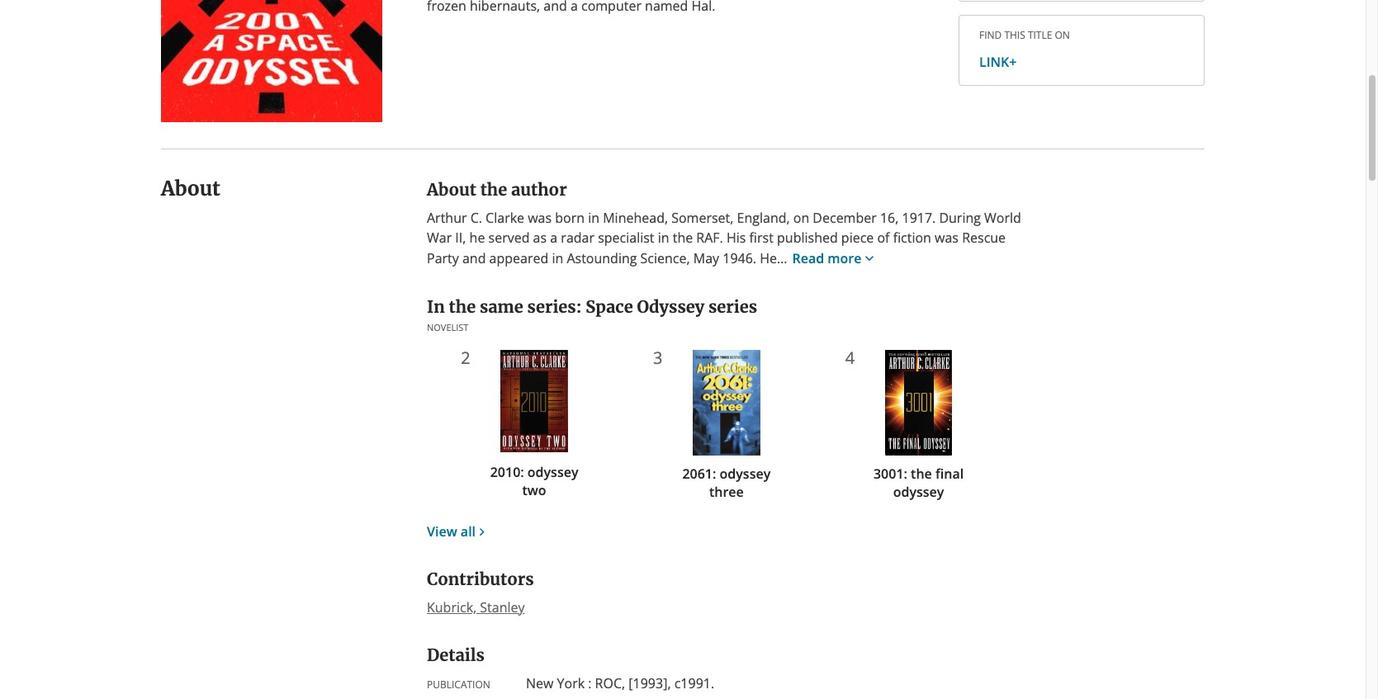 Task type: describe. For each thing, give the bounding box(es) containing it.
view all
[[427, 523, 476, 541]]

read more
[[793, 249, 862, 267]]

somerset,
[[672, 209, 734, 227]]

contributors
[[427, 569, 534, 589]]

0 vertical spatial in
[[588, 209, 600, 227]]

about for about
[[161, 176, 220, 201]]

in the same series : space odyssey series novelist
[[427, 296, 758, 334]]

view
[[427, 523, 457, 541]]

c1991.
[[675, 675, 715, 693]]

svg chevron right image
[[474, 525, 490, 541]]

may
[[694, 249, 720, 267]]

this
[[1005, 28, 1026, 42]]

clarke
[[486, 209, 525, 227]]

more
[[828, 249, 862, 267]]

specialist
[[598, 229, 655, 247]]

2010: odyssey two
[[490, 463, 579, 499]]

[1993],
[[629, 675, 671, 693]]

3001:
[[874, 465, 908, 483]]

final
[[936, 465, 964, 483]]

odyssey
[[637, 296, 705, 317]]

4
[[846, 347, 855, 369]]

1 horizontal spatial on
[[1055, 28, 1070, 42]]

party
[[427, 249, 459, 267]]

2010: odyssey two link
[[484, 454, 585, 499]]

1946.
[[723, 249, 757, 267]]

link+ link
[[980, 52, 1184, 72]]

rescue
[[962, 229, 1006, 247]]

2061: odyssey three link
[[676, 456, 777, 501]]

2
[[461, 347, 471, 369]]

2061: odyssey three
[[683, 465, 771, 501]]

three
[[709, 483, 744, 501]]

december
[[813, 209, 877, 227]]

0 vertical spatial was
[[528, 209, 552, 227]]

piece
[[842, 229, 874, 247]]

svg chevron down image
[[862, 250, 878, 267]]

author
[[511, 179, 567, 200]]

about for about the author
[[427, 179, 477, 200]]

16,
[[880, 209, 899, 227]]

the inside 'arthur c. clarke was born in minehead, somerset, england, on december 16, 1917. during world war ii, he served as a radar specialist in the raf. his first published piece of fiction was rescue party and appeared in astounding science, may 1946. he…'
[[673, 229, 693, 247]]

of
[[878, 229, 890, 247]]

novelist
[[427, 321, 469, 334]]

the for about the author
[[480, 179, 507, 200]]

stanley
[[480, 599, 525, 617]]

a
[[550, 229, 558, 247]]

radar
[[561, 229, 595, 247]]

odyssey for 2
[[528, 463, 579, 481]]

1917.
[[902, 209, 936, 227]]

space
[[586, 296, 633, 317]]

3001: the final odyssey
[[874, 465, 964, 501]]

first
[[750, 229, 774, 247]]

published
[[777, 229, 838, 247]]

science,
[[641, 249, 690, 267]]

fiction
[[893, 229, 932, 247]]



Task type: vqa. For each thing, say whether or not it's contained in the screenshot.
: within the In the same series : Space Odyssey series NoveList
yes



Task type: locate. For each thing, give the bounding box(es) containing it.
0 horizontal spatial in
[[552, 249, 564, 267]]

during
[[940, 209, 981, 227]]

the up novelist on the top left of the page
[[449, 296, 476, 317]]

1 horizontal spatial in
[[588, 209, 600, 227]]

odyssey inside 2061: odyssey three
[[720, 465, 771, 483]]

new
[[526, 675, 554, 693]]

england,
[[737, 209, 790, 227]]

all
[[461, 523, 476, 541]]

1 horizontal spatial odyssey
[[720, 465, 771, 483]]

0 horizontal spatial on
[[794, 209, 810, 227]]

2 horizontal spatial odyssey
[[894, 483, 944, 501]]

view all link
[[427, 523, 490, 541]]

on inside 'arthur c. clarke was born in minehead, somerset, england, on december 16, 1917. during world war ii, he served as a radar specialist in the raf. his first published piece of fiction was rescue party and appeared in astounding science, may 1946. he…'
[[794, 209, 810, 227]]

york
[[557, 675, 585, 693]]

about the author
[[427, 179, 567, 200]]

: inside "in the same series : space odyssey series novelist"
[[576, 296, 582, 317]]

new york : roc, [1993], c1991.
[[526, 675, 715, 693]]

on
[[1055, 28, 1070, 42], [794, 209, 810, 227]]

on right title
[[1055, 28, 1070, 42]]

his
[[727, 229, 746, 247]]

two
[[522, 481, 547, 499]]

: left space
[[576, 296, 582, 317]]

minehead,
[[603, 209, 668, 227]]

odyssey inside the 3001: the final odyssey
[[894, 483, 944, 501]]

:
[[576, 296, 582, 317], [588, 675, 592, 693]]

link+
[[980, 53, 1017, 71]]

1 series from the left
[[527, 296, 576, 317]]

the inside the 3001: the final odyssey
[[911, 465, 932, 483]]

1 vertical spatial in
[[658, 229, 670, 247]]

3001: the final odyssey link
[[868, 456, 970, 501]]

1 vertical spatial was
[[935, 229, 959, 247]]

1 vertical spatial :
[[588, 675, 592, 693]]

in down the a
[[552, 249, 564, 267]]

as
[[533, 229, 547, 247]]

2 vertical spatial in
[[552, 249, 564, 267]]

the left final
[[911, 465, 932, 483]]

2 horizontal spatial in
[[658, 229, 670, 247]]

and
[[462, 249, 486, 267]]

0 horizontal spatial was
[[528, 209, 552, 227]]

he…
[[760, 249, 788, 267]]

0 horizontal spatial :
[[576, 296, 582, 317]]

astounding
[[567, 249, 637, 267]]

0 vertical spatial on
[[1055, 28, 1070, 42]]

was up as
[[528, 209, 552, 227]]

raf.
[[697, 229, 723, 247]]

was down during
[[935, 229, 959, 247]]

series right same
[[527, 296, 576, 317]]

in
[[427, 296, 445, 317]]

the
[[480, 179, 507, 200], [673, 229, 693, 247], [449, 296, 476, 317], [911, 465, 932, 483]]

: right york
[[588, 675, 592, 693]]

arthur
[[427, 209, 467, 227]]

title
[[1028, 28, 1053, 42]]

the up clarke
[[480, 179, 507, 200]]

in up science,
[[658, 229, 670, 247]]

ii,
[[455, 229, 466, 247]]

same
[[480, 296, 524, 317]]

born
[[555, 209, 585, 227]]

0 horizontal spatial odyssey
[[528, 463, 579, 481]]

he
[[470, 229, 485, 247]]

kubrick, stanley link
[[427, 598, 525, 618]]

odyssey inside 2010: odyssey two
[[528, 463, 579, 481]]

kubrick,
[[427, 599, 477, 617]]

the inside "in the same series : space odyssey series novelist"
[[449, 296, 476, 317]]

1 horizontal spatial series
[[709, 296, 758, 317]]

the for in the same series : space odyssey series novelist
[[449, 296, 476, 317]]

the for 3001: the final odyssey
[[911, 465, 932, 483]]

arthur c. clarke was born in minehead, somerset, england, on december 16, 1917. during world war ii, he served as a radar specialist in the raf. his first published piece of fiction was rescue party and appeared in astounding science, may 1946. he…
[[427, 209, 1022, 267]]

find this title on
[[980, 28, 1070, 42]]

series
[[527, 296, 576, 317], [709, 296, 758, 317]]

on up published
[[794, 209, 810, 227]]

roc,
[[595, 675, 625, 693]]

served
[[489, 229, 530, 247]]

1 horizontal spatial was
[[935, 229, 959, 247]]

1 horizontal spatial :
[[588, 675, 592, 693]]

c.
[[471, 209, 482, 227]]

appeared
[[489, 249, 549, 267]]

was
[[528, 209, 552, 227], [935, 229, 959, 247]]

0 horizontal spatial series
[[527, 296, 576, 317]]

in right born
[[588, 209, 600, 227]]

1 horizontal spatial about
[[427, 179, 477, 200]]

2061:
[[683, 465, 716, 483]]

in
[[588, 209, 600, 227], [658, 229, 670, 247], [552, 249, 564, 267]]

the left raf.
[[673, 229, 693, 247]]

0 horizontal spatial about
[[161, 176, 220, 201]]

odyssey
[[528, 463, 579, 481], [720, 465, 771, 483], [894, 483, 944, 501]]

publication
[[427, 678, 490, 692]]

3
[[653, 347, 663, 369]]

1 vertical spatial on
[[794, 209, 810, 227]]

details
[[427, 645, 485, 665]]

find
[[980, 28, 1002, 42]]

2010:
[[490, 463, 524, 481]]

odyssey for 3
[[720, 465, 771, 483]]

war
[[427, 229, 452, 247]]

read
[[793, 249, 824, 267]]

read more button
[[792, 248, 879, 269]]

series down 1946.
[[709, 296, 758, 317]]

2 series from the left
[[709, 296, 758, 317]]

kubrick, stanley
[[427, 599, 525, 617]]

world
[[985, 209, 1022, 227]]

about
[[161, 176, 220, 201], [427, 179, 477, 200]]

0 vertical spatial :
[[576, 296, 582, 317]]



